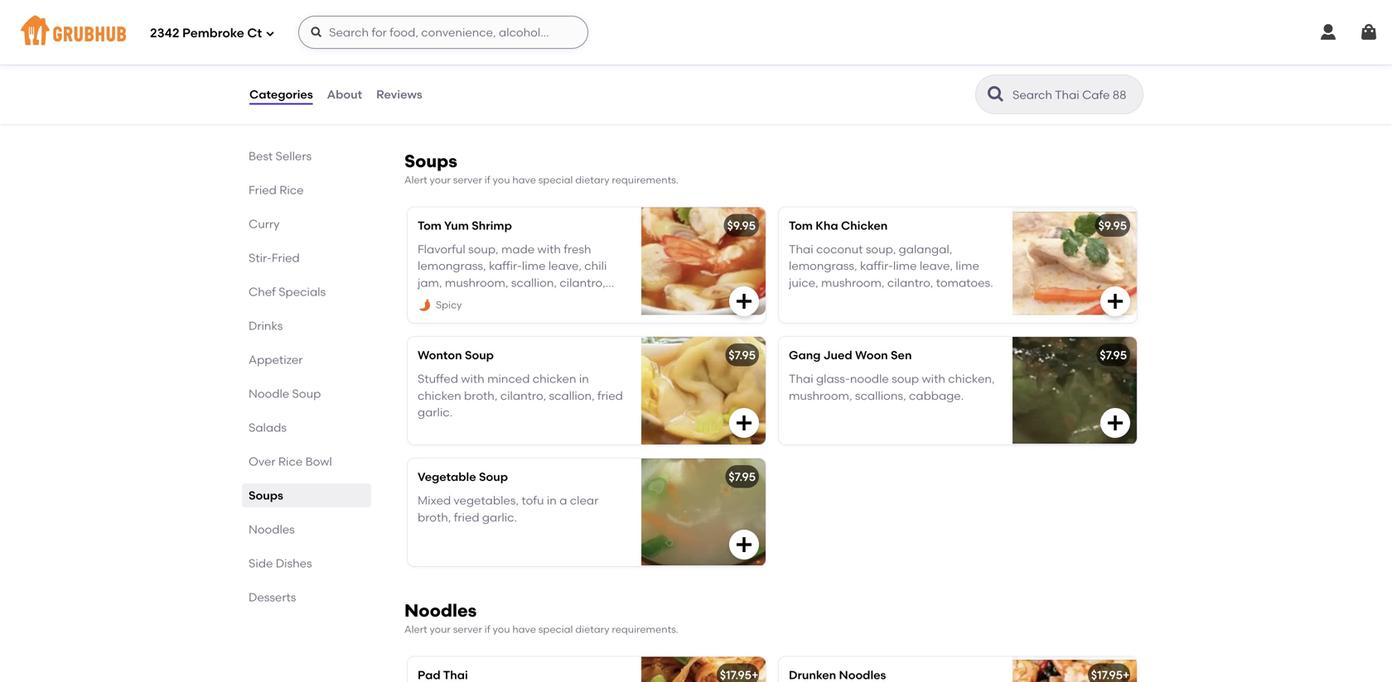Task type: vqa. For each thing, say whether or not it's contained in the screenshot.
Looks
no



Task type: describe. For each thing, give the bounding box(es) containing it.
coconut
[[816, 242, 863, 256]]

thai coconut soup, galangal, lemongrass, kaffir-lime leave, lime juice, mushroom, cilantro, tomatoes.
[[789, 242, 993, 290]]

thai for thai street food, minced chicken or beef with, bamboo shoots, onion, bell pepper and basil with thai spicy basil sauce topped with fried egg
[[789, 35, 814, 49]]

fried inside mixed vegetables, tofu in a clear broth, fried garlic.
[[454, 511, 479, 525]]

and inside flavorful soup, made with fresh lemongrass, kaffir-lime leave, chili jam, mushroom, scallion, cilantro, tomatoes and lime juice
[[475, 293, 497, 307]]

sellers
[[276, 149, 312, 163]]

gang jued woon sen
[[789, 349, 912, 363]]

spicy image down jam,
[[418, 298, 433, 313]]

drunken noodles image
[[1013, 658, 1137, 683]]

shoots,
[[840, 52, 880, 66]]

wonton
[[418, 349, 462, 363]]

about
[[327, 87, 362, 101]]

gang jued woon sen image
[[1013, 337, 1137, 445]]

lime up tomatoes.
[[956, 259, 979, 273]]

$7.95 for thai glass-noodle soup with chicken, mushroom, scallions, cabbage.
[[1100, 349, 1127, 363]]

requirements. for soups
[[612, 174, 679, 186]]

chicken, inside 'thai glass-noodle soup with chicken, mushroom, scallions, cabbage.'
[[948, 372, 995, 386]]

tofu,
[[498, 35, 523, 49]]

food,
[[851, 35, 880, 49]]

vegetables.
[[418, 69, 483, 83]]

reviews
[[376, 87, 422, 101]]

tomatoes.
[[936, 276, 993, 290]]

noodle
[[249, 387, 289, 401]]

with inside 'thai glass-noodle soup with chicken, mushroom, scallions, cabbage.'
[[922, 372, 945, 386]]

your for noodles
[[430, 624, 451, 636]]

alert for noodles
[[404, 624, 427, 636]]

garlic. inside stuffed with minced chicken in chicken broth, cilantro, scallion, fried garlic.
[[418, 406, 453, 420]]

topped
[[911, 69, 953, 83]]

chicken
[[841, 219, 888, 233]]

soups tab
[[249, 487, 365, 505]]

thai for thai glass-noodle soup with chicken, mushroom, scallions, cabbage.
[[789, 372, 814, 386]]

onion,
[[883, 52, 917, 66]]

vegetable soup
[[418, 470, 508, 485]]

thai glass-noodle soup with chicken, mushroom, scallions, cabbage.
[[789, 372, 995, 403]]

shrimp
[[472, 219, 512, 233]]

pembroke
[[182, 26, 244, 41]]

2342 pembroke ct
[[150, 26, 262, 41]]

sen
[[891, 349, 912, 363]]

sweet
[[418, 52, 451, 66]]

drinks
[[249, 319, 283, 333]]

over rice bowl tab
[[249, 453, 365, 471]]

best sellers
[[249, 149, 312, 163]]

pepper
[[943, 52, 984, 66]]

sauce inside fried chicken, tofu, or shrimp with sweet chili sauce served with vegetables.
[[479, 52, 513, 66]]

or inside thai street food, minced chicken or beef with, bamboo shoots, onion, bell pepper and basil with thai spicy basil sauce topped with fried egg
[[975, 35, 986, 49]]

fried rice tab
[[249, 181, 365, 199]]

bamboo
[[789, 52, 837, 66]]

desserts
[[249, 591, 296, 605]]

side dishes
[[249, 557, 312, 571]]

yum
[[444, 219, 469, 233]]

side dishes tab
[[249, 555, 365, 573]]

about button
[[326, 65, 363, 124]]

mushroom, inside thai coconut soup, galangal, lemongrass, kaffir-lime leave, lime juice, mushroom, cilantro, tomatoes.
[[821, 276, 885, 290]]

with right 'shrimp'
[[582, 35, 605, 49]]

your for soups
[[430, 174, 451, 186]]

street
[[816, 35, 849, 49]]

woon
[[855, 349, 888, 363]]

over
[[249, 455, 276, 469]]

curry tab
[[249, 215, 365, 233]]

with down 'shrimp'
[[556, 52, 579, 66]]

stuffed
[[418, 372, 458, 386]]

you for soups
[[493, 174, 510, 186]]

kaffir- inside thai coconut soup, galangal, lemongrass, kaffir-lime leave, lime juice, mushroom, cilantro, tomatoes.
[[860, 259, 893, 273]]

chicken inside thai street food, minced chicken or beef with, bamboo shoots, onion, bell pepper and basil with thai spicy basil sauce topped with fried egg
[[928, 35, 972, 49]]

lime left juice
[[500, 293, 524, 307]]

volcano
[[418, 12, 464, 26]]

main navigation navigation
[[0, 0, 1392, 65]]

Search Thai Cafe 88 search field
[[1011, 87, 1138, 103]]

stir-
[[249, 251, 272, 265]]

cilantro, inside flavorful soup, made with fresh lemongrass, kaffir-lime leave, chili jam, mushroom, scallion, cilantro, tomatoes and lime juice
[[560, 276, 606, 290]]

a
[[560, 494, 567, 508]]

noodles for noodles
[[249, 523, 295, 537]]

with inside flavorful soup, made with fresh lemongrass, kaffir-lime leave, chili jam, mushroom, scallion, cilantro, tomatoes and lime juice
[[537, 242, 561, 256]]

soups alert your server if you have special dietary requirements.
[[404, 151, 679, 186]]

cabbage.
[[909, 389, 964, 403]]

chili inside fried chicken, tofu, or shrimp with sweet chili sauce served with vegetables.
[[453, 52, 476, 66]]

soup
[[892, 372, 919, 386]]

cilantro, inside stuffed with minced chicken in chicken broth, cilantro, scallion, fried garlic.
[[500, 389, 546, 403]]

salads
[[249, 421, 287, 435]]

you for noodles
[[493, 624, 510, 636]]

categories button
[[249, 65, 314, 124]]

best
[[249, 149, 273, 163]]

tofu
[[522, 494, 544, 508]]

tom kha chicken
[[789, 219, 888, 233]]

juice
[[526, 293, 553, 307]]

side
[[249, 557, 273, 571]]

noodle soup tab
[[249, 385, 365, 403]]

tom yum shrimp
[[418, 219, 512, 233]]

thai street food, minced chicken or beef with, bamboo shoots, onion, bell pepper and basil with thai spicy basil sauce topped with fried egg button
[[779, 0, 1137, 116]]

tom for tom kha chicken
[[789, 219, 813, 233]]

bowl
[[305, 455, 332, 469]]

categories
[[249, 87, 313, 101]]

stir-fried
[[249, 251, 300, 265]]

noodles for noodles alert your server if you have special dietary requirements.
[[404, 601, 477, 622]]

have for noodles
[[512, 624, 536, 636]]

drinks tab
[[249, 317, 365, 335]]

chef
[[249, 285, 276, 299]]

soups for soups alert your server if you have special dietary requirements.
[[404, 151, 457, 172]]

lime down 'galangal,'
[[893, 259, 917, 273]]

mixed
[[418, 494, 451, 508]]

thai street food, minced chicken or beef with, bamboo shoots, onion, bell pepper and basil with thai spicy basil sauce topped with fried egg
[[789, 35, 1065, 83]]

server for soups
[[453, 174, 482, 186]]

with down the with,
[[1041, 52, 1065, 66]]

rice for over
[[278, 455, 303, 469]]

svg image for mixed vegetables, tofu in a clear broth, fried garlic.
[[734, 535, 754, 555]]

cilantro, inside thai coconut soup, galangal, lemongrass, kaffir-lime leave, lime juice, mushroom, cilantro, tomatoes.
[[887, 276, 933, 290]]

flavorful
[[418, 242, 466, 256]]

$7.95 for stuffed with minced chicken in chicken broth, cilantro, scallion, fried garlic.
[[729, 349, 756, 363]]

flavorful soup, made with fresh lemongrass, kaffir-lime leave, chili jam, mushroom, scallion, cilantro, tomatoes and lime juice
[[418, 242, 607, 307]]

wonton soup image
[[641, 337, 766, 445]]

$9.95 for the tom yum shrimp image
[[727, 219, 756, 233]]

noodles tab
[[249, 521, 365, 539]]

clear
[[570, 494, 599, 508]]

thai
[[789, 69, 811, 83]]

spicy
[[436, 299, 462, 311]]

or inside fried chicken, tofu, or shrimp with sweet chili sauce served with vegetables.
[[526, 35, 538, 49]]

ct
[[247, 26, 262, 41]]

glass-
[[816, 372, 850, 386]]

spicy
[[814, 69, 843, 83]]

with down 'pepper'
[[955, 69, 979, 83]]

volcano image
[[641, 0, 766, 108]]

gang
[[789, 349, 821, 363]]

over rice bowl
[[249, 455, 332, 469]]

served
[[515, 52, 553, 66]]

svg image for thai glass-noodle soup with chicken, mushroom, scallions, cabbage.
[[1106, 414, 1125, 434]]

noodle
[[850, 372, 889, 386]]

egg
[[1010, 69, 1032, 83]]



Task type: locate. For each thing, give the bounding box(es) containing it.
1 vertical spatial fried
[[597, 389, 623, 403]]

thai up juice,
[[789, 242, 814, 256]]

1 horizontal spatial noodles
[[404, 601, 477, 622]]

2 vertical spatial fried
[[272, 251, 300, 265]]

0 vertical spatial garlic.
[[418, 406, 453, 420]]

vegetable soup image
[[641, 459, 766, 567]]

have for soups
[[512, 174, 536, 186]]

fried inside fried chicken, tofu, or shrimp with sweet chili sauce served with vegetables.
[[418, 35, 446, 49]]

1 vertical spatial chicken
[[533, 372, 576, 386]]

1 you from the top
[[493, 174, 510, 186]]

curry
[[249, 217, 280, 231]]

1 vertical spatial requirements.
[[612, 624, 679, 636]]

minced down wonton soup
[[487, 372, 530, 386]]

you inside noodles alert your server if you have special dietary requirements.
[[493, 624, 510, 636]]

dietary for soups
[[575, 174, 610, 186]]

2 vertical spatial soup
[[479, 470, 508, 485]]

pad thai image
[[641, 658, 766, 683]]

0 horizontal spatial garlic.
[[418, 406, 453, 420]]

2 alert from the top
[[404, 624, 427, 636]]

0 horizontal spatial and
[[475, 293, 497, 307]]

1 dietary from the top
[[575, 174, 610, 186]]

fried inside stuffed with minced chicken in chicken broth, cilantro, scallion, fried garlic.
[[597, 389, 623, 403]]

thai for thai coconut soup, galangal, lemongrass, kaffir-lime leave, lime juice, mushroom, cilantro, tomatoes.
[[789, 242, 814, 256]]

mushroom, inside 'thai glass-noodle soup with chicken, mushroom, scallions, cabbage.'
[[789, 389, 852, 403]]

lime
[[522, 259, 546, 273], [893, 259, 917, 273], [956, 259, 979, 273], [500, 293, 524, 307]]

1 vertical spatial special
[[538, 624, 573, 636]]

fried up sweet
[[418, 35, 446, 49]]

broth, inside mixed vegetables, tofu in a clear broth, fried garlic.
[[418, 511, 451, 525]]

scallion, inside flavorful soup, made with fresh lemongrass, kaffir-lime leave, chili jam, mushroom, scallion, cilantro, tomatoes and lime juice
[[511, 276, 557, 290]]

1 horizontal spatial chicken,
[[948, 372, 995, 386]]

soup for wonton soup
[[465, 349, 494, 363]]

0 vertical spatial chicken,
[[449, 35, 495, 49]]

soup for vegetable soup
[[479, 470, 508, 485]]

0 horizontal spatial noodles
[[249, 523, 295, 537]]

leave,
[[548, 259, 582, 273], [920, 259, 953, 273]]

server for noodles
[[453, 624, 482, 636]]

0 vertical spatial soups
[[404, 151, 457, 172]]

1 horizontal spatial broth,
[[464, 389, 498, 403]]

your inside noodles alert your server if you have special dietary requirements.
[[430, 624, 451, 636]]

soup, down shrimp
[[468, 242, 499, 256]]

lemongrass, inside flavorful soup, made with fresh lemongrass, kaffir-lime leave, chili jam, mushroom, scallion, cilantro, tomatoes and lime juice
[[418, 259, 486, 273]]

1 vertical spatial minced
[[487, 372, 530, 386]]

svg image for stuffed with minced chicken in chicken broth, cilantro, scallion, fried garlic.
[[734, 414, 754, 434]]

1 tom from the left
[[418, 219, 442, 233]]

1 soup, from the left
[[468, 242, 499, 256]]

0 horizontal spatial chicken
[[418, 389, 461, 403]]

and right spicy
[[475, 293, 497, 307]]

broth, down mixed at the left of page
[[418, 511, 451, 525]]

cilantro,
[[560, 276, 606, 290], [887, 276, 933, 290], [500, 389, 546, 403]]

1 horizontal spatial tom
[[789, 219, 813, 233]]

broth,
[[464, 389, 498, 403], [418, 511, 451, 525]]

soup down the appetizer tab
[[292, 387, 321, 401]]

and
[[987, 52, 1009, 66], [475, 293, 497, 307]]

kaffir-
[[489, 259, 522, 273], [860, 259, 893, 273]]

noodles inside noodles alert your server if you have special dietary requirements.
[[404, 601, 477, 622]]

leave, inside flavorful soup, made with fresh lemongrass, kaffir-lime leave, chili jam, mushroom, scallion, cilantro, tomatoes and lime juice
[[548, 259, 582, 273]]

kaffir- inside flavorful soup, made with fresh lemongrass, kaffir-lime leave, chili jam, mushroom, scallion, cilantro, tomatoes and lime juice
[[489, 259, 522, 273]]

basil down shoots,
[[845, 69, 872, 83]]

chicken, up cabbage.
[[948, 372, 995, 386]]

0 vertical spatial alert
[[404, 174, 427, 186]]

thai down gang
[[789, 372, 814, 386]]

svg image
[[310, 26, 323, 39], [265, 29, 275, 39], [1106, 292, 1125, 312], [734, 414, 754, 434], [1106, 414, 1125, 434], [734, 535, 754, 555]]

chili up vegetables.
[[453, 52, 476, 66]]

0 vertical spatial chicken
[[928, 35, 972, 49]]

wonton soup
[[418, 349, 494, 363]]

special
[[538, 174, 573, 186], [538, 624, 573, 636]]

1 vertical spatial if
[[485, 624, 490, 636]]

2 or from the left
[[975, 35, 986, 49]]

0 horizontal spatial or
[[526, 35, 538, 49]]

noodles
[[249, 523, 295, 537], [404, 601, 477, 622]]

1 vertical spatial chicken,
[[948, 372, 995, 386]]

alert inside soups alert your server if you have special dietary requirements.
[[404, 174, 427, 186]]

or up "served" on the left top of the page
[[526, 35, 538, 49]]

2 vertical spatial fried
[[454, 511, 479, 525]]

0 vertical spatial soup
[[465, 349, 494, 363]]

sauce inside thai street food, minced chicken or beef with, bamboo shoots, onion, bell pepper and basil with thai spicy basil sauce topped with fried egg
[[874, 69, 909, 83]]

0 vertical spatial chili
[[453, 52, 476, 66]]

1 horizontal spatial garlic.
[[482, 511, 517, 525]]

0 vertical spatial noodles
[[249, 523, 295, 537]]

special for soups
[[538, 174, 573, 186]]

1 horizontal spatial soup,
[[866, 242, 896, 256]]

0 vertical spatial minced
[[883, 35, 925, 49]]

tom
[[418, 219, 442, 233], [789, 219, 813, 233]]

1 alert from the top
[[404, 174, 427, 186]]

chicken, down volcano
[[449, 35, 495, 49]]

1 vertical spatial soups
[[249, 489, 283, 503]]

1 kaffir- from the left
[[489, 259, 522, 273]]

0 horizontal spatial chicken,
[[449, 35, 495, 49]]

0 vertical spatial rice
[[279, 183, 304, 197]]

you
[[493, 174, 510, 186], [493, 624, 510, 636]]

0 vertical spatial basil
[[1012, 52, 1038, 66]]

1 requirements. from the top
[[612, 174, 679, 186]]

with down wonton soup
[[461, 372, 485, 386]]

broth, for with
[[464, 389, 498, 403]]

1 horizontal spatial or
[[975, 35, 986, 49]]

1 horizontal spatial sauce
[[874, 69, 909, 83]]

basil up egg
[[1012, 52, 1038, 66]]

0 vertical spatial in
[[579, 372, 589, 386]]

tom left kha
[[789, 219, 813, 233]]

2 your from the top
[[430, 624, 451, 636]]

2 dietary from the top
[[575, 624, 610, 636]]

lemongrass, down flavorful
[[418, 259, 486, 273]]

1 lemongrass, from the left
[[418, 259, 486, 273]]

0 vertical spatial you
[[493, 174, 510, 186]]

your
[[430, 174, 451, 186], [430, 624, 451, 636]]

0 horizontal spatial tom
[[418, 219, 442, 233]]

soup inside tab
[[292, 387, 321, 401]]

dietary for noodles
[[575, 624, 610, 636]]

best sellers tab
[[249, 148, 365, 165]]

mixed vegetables, tofu in a clear broth, fried garlic.
[[418, 494, 599, 525]]

3 thai from the top
[[789, 372, 814, 386]]

0 vertical spatial and
[[987, 52, 1009, 66]]

0 horizontal spatial fried
[[454, 511, 479, 525]]

thai inside 'thai glass-noodle soup with chicken, mushroom, scallions, cabbage.'
[[789, 372, 814, 386]]

server inside soups alert your server if you have special dietary requirements.
[[453, 174, 482, 186]]

soups inside tab
[[249, 489, 283, 503]]

desserts tab
[[249, 589, 365, 607]]

1 vertical spatial basil
[[845, 69, 872, 83]]

vegetable
[[418, 470, 476, 485]]

mushroom, up spicy
[[445, 276, 508, 290]]

alert for soups
[[404, 174, 427, 186]]

made
[[501, 242, 535, 256]]

fried inside fried rice tab
[[249, 183, 277, 197]]

$9.95 for tom kha chicken image
[[1098, 219, 1127, 233]]

1 vertical spatial your
[[430, 624, 451, 636]]

your inside soups alert your server if you have special dietary requirements.
[[430, 174, 451, 186]]

leave, down 'galangal,'
[[920, 259, 953, 273]]

chicken, inside fried chicken, tofu, or shrimp with sweet chili sauce served with vegetables.
[[449, 35, 495, 49]]

fried
[[418, 35, 446, 49], [249, 183, 277, 197], [272, 251, 300, 265]]

in inside stuffed with minced chicken in chicken broth, cilantro, scallion, fried garlic.
[[579, 372, 589, 386]]

appetizer tab
[[249, 351, 365, 369]]

alert inside noodles alert your server if you have special dietary requirements.
[[404, 624, 427, 636]]

chef specials
[[249, 285, 326, 299]]

rice left bowl
[[278, 455, 303, 469]]

tomatoes
[[418, 293, 472, 307]]

1 vertical spatial you
[[493, 624, 510, 636]]

chicken
[[928, 35, 972, 49], [533, 372, 576, 386], [418, 389, 461, 403]]

with up cabbage.
[[922, 372, 945, 386]]

2 vertical spatial thai
[[789, 372, 814, 386]]

vegetables,
[[454, 494, 519, 508]]

0 vertical spatial sauce
[[479, 52, 513, 66]]

spicy image
[[418, 91, 433, 106], [789, 91, 804, 106], [418, 298, 433, 313]]

leave, inside thai coconut soup, galangal, lemongrass, kaffir-lime leave, lime juice, mushroom, cilantro, tomatoes.
[[920, 259, 953, 273]]

bell
[[920, 52, 940, 66]]

$9.95
[[727, 219, 756, 233], [1098, 219, 1127, 233]]

1 horizontal spatial cilantro,
[[560, 276, 606, 290]]

soup right wonton
[[465, 349, 494, 363]]

svg image for thai coconut soup, galangal, lemongrass, kaffir-lime leave, lime juice, mushroom, cilantro, tomatoes.
[[1106, 292, 1125, 312]]

garlic. down vegetables,
[[482, 511, 517, 525]]

lemongrass,
[[418, 259, 486, 273], [789, 259, 857, 273]]

have
[[512, 174, 536, 186], [512, 624, 536, 636]]

2 vertical spatial chicken
[[418, 389, 461, 403]]

minced inside stuffed with minced chicken in chicken broth, cilantro, scallion, fried garlic.
[[487, 372, 530, 386]]

search icon image
[[986, 85, 1006, 104]]

in
[[579, 372, 589, 386], [547, 494, 557, 508]]

1 vertical spatial noodles
[[404, 601, 477, 622]]

dietary inside soups alert your server if you have special dietary requirements.
[[575, 174, 610, 186]]

fried for fried rice
[[249, 183, 277, 197]]

2 horizontal spatial chicken
[[928, 35, 972, 49]]

2 horizontal spatial fried
[[982, 69, 1007, 83]]

dishes
[[276, 557, 312, 571]]

spicy image down thai
[[789, 91, 804, 106]]

1 vertical spatial server
[[453, 624, 482, 636]]

0 horizontal spatial chili
[[453, 52, 476, 66]]

stir-fried tab
[[249, 249, 365, 267]]

minced up onion,
[[883, 35, 925, 49]]

2 server from the top
[[453, 624, 482, 636]]

requirements. inside noodles alert your server if you have special dietary requirements.
[[612, 624, 679, 636]]

1 vertical spatial scallion,
[[549, 389, 595, 403]]

rice down sellers
[[279, 183, 304, 197]]

leave, down 'fresh'
[[548, 259, 582, 273]]

chili down 'fresh'
[[584, 259, 607, 273]]

chicken down stuffed
[[418, 389, 461, 403]]

1 horizontal spatial chili
[[584, 259, 607, 273]]

specials
[[279, 285, 326, 299]]

2 soup, from the left
[[866, 242, 896, 256]]

soups
[[404, 151, 457, 172], [249, 489, 283, 503]]

2 tom from the left
[[789, 219, 813, 233]]

broth, for vegetables,
[[418, 511, 451, 525]]

chicken down juice
[[533, 372, 576, 386]]

noodles alert your server if you have special dietary requirements.
[[404, 601, 679, 636]]

sauce down tofu, on the top left
[[479, 52, 513, 66]]

fried up curry
[[249, 183, 277, 197]]

2 $9.95 from the left
[[1098, 219, 1127, 233]]

jam,
[[418, 276, 442, 290]]

0 vertical spatial have
[[512, 174, 536, 186]]

kaffir- down coconut
[[860, 259, 893, 273]]

soup, inside flavorful soup, made with fresh lemongrass, kaffir-lime leave, chili jam, mushroom, scallion, cilantro, tomatoes and lime juice
[[468, 242, 499, 256]]

fried inside stir-fried tab
[[272, 251, 300, 265]]

0 vertical spatial server
[[453, 174, 482, 186]]

0 horizontal spatial soup,
[[468, 242, 499, 256]]

rice
[[279, 183, 304, 197], [278, 455, 303, 469]]

sauce down onion,
[[874, 69, 909, 83]]

and inside thai street food, minced chicken or beef with, bamboo shoots, onion, bell pepper and basil with thai spicy basil sauce topped with fried egg
[[987, 52, 1009, 66]]

1 vertical spatial rice
[[278, 455, 303, 469]]

tom yum shrimp image
[[641, 208, 766, 315]]

special inside soups alert your server if you have special dietary requirements.
[[538, 174, 573, 186]]

2 you from the top
[[493, 624, 510, 636]]

chili inside flavorful soup, made with fresh lemongrass, kaffir-lime leave, chili jam, mushroom, scallion, cilantro, tomatoes and lime juice
[[584, 259, 607, 273]]

alert
[[404, 174, 427, 186], [404, 624, 427, 636]]

1 vertical spatial fried
[[249, 183, 277, 197]]

mushroom, down coconut
[[821, 276, 885, 290]]

with
[[582, 35, 605, 49], [556, 52, 579, 66], [1041, 52, 1065, 66], [955, 69, 979, 83], [537, 242, 561, 256], [461, 372, 485, 386], [922, 372, 945, 386]]

1 horizontal spatial soups
[[404, 151, 457, 172]]

svg image
[[1318, 22, 1338, 42], [1359, 22, 1379, 42], [1106, 85, 1125, 105], [734, 292, 754, 312]]

2 if from the top
[[485, 624, 490, 636]]

broth, inside stuffed with minced chicken in chicken broth, cilantro, scallion, fried garlic.
[[464, 389, 498, 403]]

soup, inside thai coconut soup, galangal, lemongrass, kaffir-lime leave, lime juice, mushroom, cilantro, tomatoes.
[[866, 242, 896, 256]]

Search for food, convenience, alcohol... search field
[[298, 16, 589, 49]]

1 vertical spatial dietary
[[575, 624, 610, 636]]

1 vertical spatial have
[[512, 624, 536, 636]]

requirements. for noodles
[[612, 624, 679, 636]]

$7.95 for mixed vegetables, tofu in a clear broth, fried garlic.
[[729, 470, 756, 485]]

soup, down chicken on the top right of page
[[866, 242, 896, 256]]

special inside noodles alert your server if you have special dietary requirements.
[[538, 624, 573, 636]]

1 if from the top
[[485, 174, 490, 186]]

lemongrass, inside thai coconut soup, galangal, lemongrass, kaffir-lime leave, lime juice, mushroom, cilantro, tomatoes.
[[789, 259, 857, 273]]

jued
[[824, 349, 852, 363]]

1 have from the top
[[512, 174, 536, 186]]

fried inside thai street food, minced chicken or beef with, bamboo shoots, onion, bell pepper and basil with thai spicy basil sauce topped with fried egg
[[982, 69, 1007, 83]]

salads tab
[[249, 419, 365, 437]]

0 horizontal spatial $9.95
[[727, 219, 756, 233]]

appetizer
[[249, 353, 303, 367]]

lemongrass, down coconut
[[789, 259, 857, 273]]

garlic. inside mixed vegetables, tofu in a clear broth, fried garlic.
[[482, 511, 517, 525]]

1 vertical spatial alert
[[404, 624, 427, 636]]

1 vertical spatial garlic.
[[482, 511, 517, 525]]

1 vertical spatial broth,
[[418, 511, 451, 525]]

0 horizontal spatial lemongrass,
[[418, 259, 486, 273]]

soup up vegetables,
[[479, 470, 508, 485]]

with left 'fresh'
[[537, 242, 561, 256]]

with inside stuffed with minced chicken in chicken broth, cilantro, scallion, fried garlic.
[[461, 372, 485, 386]]

juice,
[[789, 276, 818, 290]]

fresh
[[564, 242, 591, 256]]

0 horizontal spatial in
[[547, 494, 557, 508]]

0 horizontal spatial soups
[[249, 489, 283, 503]]

spicy image down vegetables.
[[418, 91, 433, 106]]

2 special from the top
[[538, 624, 573, 636]]

fried for fried chicken, tofu, or shrimp with sweet chili sauce served with vegetables.
[[418, 35, 446, 49]]

scallion, inside stuffed with minced chicken in chicken broth, cilantro, scallion, fried garlic.
[[549, 389, 595, 403]]

0 horizontal spatial sauce
[[479, 52, 513, 66]]

1 your from the top
[[430, 174, 451, 186]]

garlic. down stuffed
[[418, 406, 453, 420]]

2 thai from the top
[[789, 242, 814, 256]]

have inside soups alert your server if you have special dietary requirements.
[[512, 174, 536, 186]]

mushroom, down the glass-
[[789, 389, 852, 403]]

chili
[[453, 52, 476, 66], [584, 259, 607, 273]]

in inside mixed vegetables, tofu in a clear broth, fried garlic.
[[547, 494, 557, 508]]

noodles inside tab
[[249, 523, 295, 537]]

server inside noodles alert your server if you have special dietary requirements.
[[453, 624, 482, 636]]

0 horizontal spatial basil
[[845, 69, 872, 83]]

soup,
[[468, 242, 499, 256], [866, 242, 896, 256]]

1 horizontal spatial fried
[[597, 389, 623, 403]]

you inside soups alert your server if you have special dietary requirements.
[[493, 174, 510, 186]]

chef specials tab
[[249, 283, 365, 301]]

$7.95
[[729, 349, 756, 363], [1100, 349, 1127, 363], [729, 470, 756, 485]]

1 vertical spatial in
[[547, 494, 557, 508]]

if inside noodles alert your server if you have special dietary requirements.
[[485, 624, 490, 636]]

0 horizontal spatial leave,
[[548, 259, 582, 273]]

1 special from the top
[[538, 174, 573, 186]]

2 leave, from the left
[[920, 259, 953, 273]]

0 horizontal spatial minced
[[487, 372, 530, 386]]

broth, down wonton soup
[[464, 389, 498, 403]]

2342
[[150, 26, 179, 41]]

mushroom, inside flavorful soup, made with fresh lemongrass, kaffir-lime leave, chili jam, mushroom, scallion, cilantro, tomatoes and lime juice
[[445, 276, 508, 290]]

or left beef
[[975, 35, 986, 49]]

if for noodles
[[485, 624, 490, 636]]

thai up bamboo
[[789, 35, 814, 49]]

1 horizontal spatial minced
[[883, 35, 925, 49]]

stuffed with minced chicken in chicken broth, cilantro, scallion, fried garlic.
[[418, 372, 623, 420]]

soup
[[465, 349, 494, 363], [292, 387, 321, 401], [479, 470, 508, 485]]

1 or from the left
[[526, 35, 538, 49]]

1 vertical spatial thai
[[789, 242, 814, 256]]

rice for fried
[[279, 183, 304, 197]]

0 vertical spatial fried
[[982, 69, 1007, 83]]

if inside soups alert your server if you have special dietary requirements.
[[485, 174, 490, 186]]

scallions,
[[855, 389, 906, 403]]

2 have from the top
[[512, 624, 536, 636]]

2 lemongrass, from the left
[[789, 259, 857, 273]]

thai inside thai coconut soup, galangal, lemongrass, kaffir-lime leave, lime juice, mushroom, cilantro, tomatoes.
[[789, 242, 814, 256]]

1 vertical spatial chili
[[584, 259, 607, 273]]

1 horizontal spatial lemongrass,
[[789, 259, 857, 273]]

requirements. inside soups alert your server if you have special dietary requirements.
[[612, 174, 679, 186]]

fried
[[982, 69, 1007, 83], [597, 389, 623, 403], [454, 511, 479, 525]]

soups up yum on the left top of the page
[[404, 151, 457, 172]]

0 vertical spatial scallion,
[[511, 276, 557, 290]]

minced
[[883, 35, 925, 49], [487, 372, 530, 386]]

kha
[[816, 219, 838, 233]]

0 vertical spatial your
[[430, 174, 451, 186]]

if
[[485, 174, 490, 186], [485, 624, 490, 636]]

1 vertical spatial sauce
[[874, 69, 909, 83]]

1 vertical spatial soup
[[292, 387, 321, 401]]

sauce
[[479, 52, 513, 66], [874, 69, 909, 83]]

if for soups
[[485, 174, 490, 186]]

0 vertical spatial broth,
[[464, 389, 498, 403]]

1 horizontal spatial kaffir-
[[860, 259, 893, 273]]

with,
[[1017, 35, 1044, 49]]

special for noodles
[[538, 624, 573, 636]]

minced inside thai street food, minced chicken or beef with, bamboo shoots, onion, bell pepper and basil with thai spicy basil sauce topped with fried egg
[[883, 35, 925, 49]]

tom kha chicken image
[[1013, 208, 1137, 315]]

0 vertical spatial requirements.
[[612, 174, 679, 186]]

2 kaffir- from the left
[[860, 259, 893, 273]]

reviews button
[[375, 65, 423, 124]]

0 vertical spatial thai
[[789, 35, 814, 49]]

1 vertical spatial and
[[475, 293, 497, 307]]

0 vertical spatial fried
[[418, 35, 446, 49]]

1 server from the top
[[453, 174, 482, 186]]

1 $9.95 from the left
[[727, 219, 756, 233]]

fried rice
[[249, 183, 304, 197]]

shrimp
[[540, 35, 579, 49]]

fried chicken, tofu, or shrimp with sweet chili sauce served with vegetables.
[[418, 35, 605, 83]]

soups down 'over'
[[249, 489, 283, 503]]

noodle soup
[[249, 387, 321, 401]]

2 horizontal spatial cilantro,
[[887, 276, 933, 290]]

basil
[[1012, 52, 1038, 66], [845, 69, 872, 83]]

kaffir- down made
[[489, 259, 522, 273]]

1 horizontal spatial leave,
[[920, 259, 953, 273]]

and down beef
[[987, 52, 1009, 66]]

thai inside thai street food, minced chicken or beef with, bamboo shoots, onion, bell pepper and basil with thai spicy basil sauce topped with fried egg
[[789, 35, 814, 49]]

beef
[[989, 35, 1014, 49]]

1 horizontal spatial $9.95
[[1098, 219, 1127, 233]]

soups inside soups alert your server if you have special dietary requirements.
[[404, 151, 457, 172]]

1 leave, from the left
[[548, 259, 582, 273]]

1 thai from the top
[[789, 35, 814, 49]]

0 horizontal spatial cilantro,
[[500, 389, 546, 403]]

soups for soups
[[249, 489, 283, 503]]

have inside noodles alert your server if you have special dietary requirements.
[[512, 624, 536, 636]]

chicken up 'pepper'
[[928, 35, 972, 49]]

tom up flavorful
[[418, 219, 442, 233]]

2 requirements. from the top
[[612, 624, 679, 636]]

spicy image inside thai street food, minced chicken or beef with, bamboo shoots, onion, bell pepper and basil with thai spicy basil sauce topped with fried egg button
[[789, 91, 804, 106]]

thai
[[789, 35, 814, 49], [789, 242, 814, 256], [789, 372, 814, 386]]

0 vertical spatial if
[[485, 174, 490, 186]]

tom for tom yum shrimp
[[418, 219, 442, 233]]

0 vertical spatial dietary
[[575, 174, 610, 186]]

0 horizontal spatial kaffir-
[[489, 259, 522, 273]]

1 horizontal spatial and
[[987, 52, 1009, 66]]

requirements.
[[612, 174, 679, 186], [612, 624, 679, 636]]

dietary inside noodles alert your server if you have special dietary requirements.
[[575, 624, 610, 636]]

fried up the 'chef specials'
[[272, 251, 300, 265]]

1 horizontal spatial chicken
[[533, 372, 576, 386]]

lime down made
[[522, 259, 546, 273]]

galangal,
[[899, 242, 952, 256]]

or
[[526, 35, 538, 49], [975, 35, 986, 49]]



